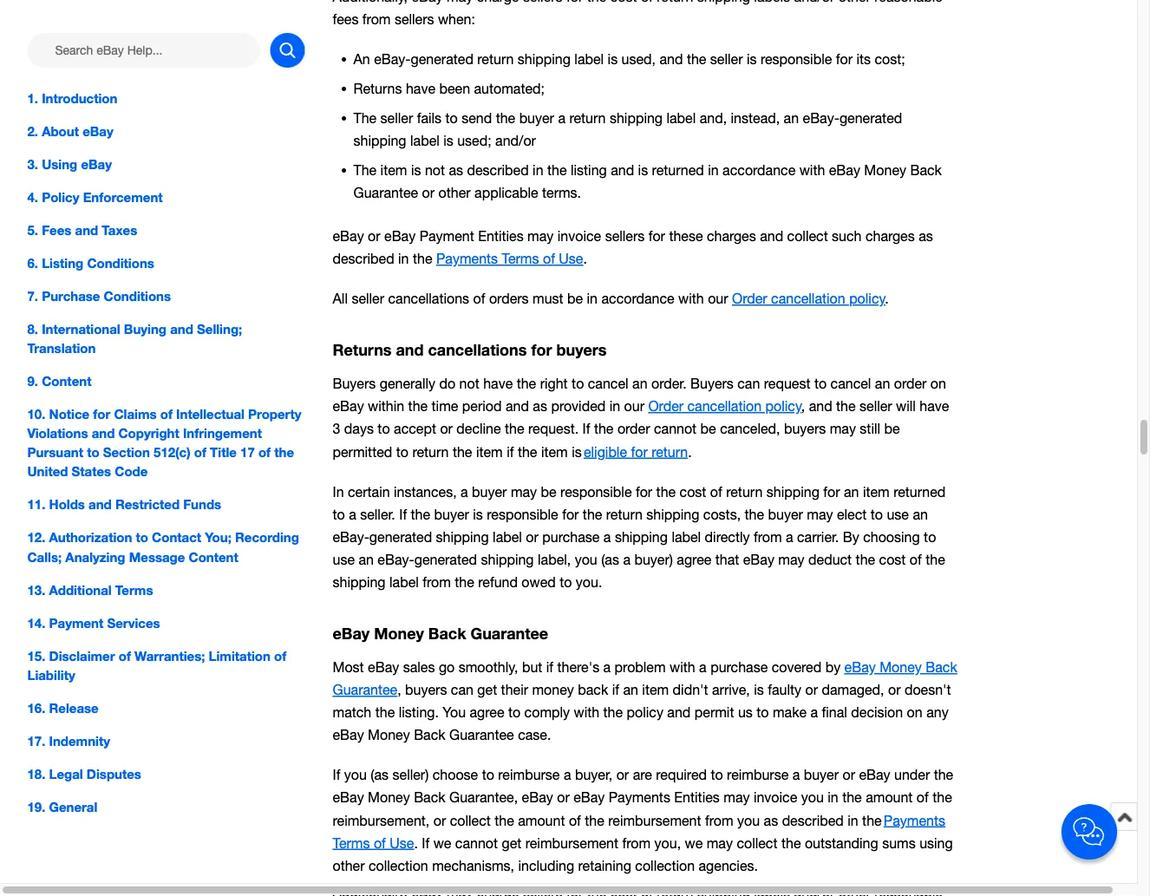 Task type: vqa. For each thing, say whether or not it's contained in the screenshot.
Pre- to the right
no



Task type: describe. For each thing, give the bounding box(es) containing it.
1 ebay money back guarantee from the top
[[333, 624, 549, 643]]

cannot inside , and the seller will have 3 days to accept or decline the request. if the order cannot be canceled, buyers may still be permitted to return the item if the item is
[[654, 421, 697, 437]]

to down their
[[508, 705, 521, 721]]

back
[[578, 682, 609, 698]]

fees
[[42, 222, 71, 238]]

terms for payments terms of use .
[[502, 251, 539, 267]]

1 vertical spatial cost
[[680, 484, 707, 500]]

18.
[[27, 766, 45, 782]]

of up the must
[[543, 251, 555, 267]]

15.
[[27, 648, 45, 664]]

7. purchase conditions link
[[27, 287, 305, 306]]

make
[[773, 705, 807, 721]]

for inside ebay or ebay payment entities may invoice sellers for these charges and collect such charges as described in the
[[649, 228, 666, 244]]

ebay inside additionally, ebay may charge sellers for the cost of return shipping labels and/or other reasonable fees from sellers when:
[[412, 0, 443, 4]]

entities inside ebay or ebay payment entities may invoice sellers for these charges and collect such charges as described in the
[[478, 228, 524, 244]]

most
[[333, 659, 364, 675]]

under
[[895, 767, 930, 783]]

from inside the . if we cannot get reimbursement from you, we may collect the outstanding sums using other collection mechanisms, including retaining collection agencies.
[[623, 835, 651, 851]]

return inside , and the seller will have 3 days to accept or decline the request. if the order cannot be canceled, buyers may still be permitted to return the item if the item is
[[413, 444, 449, 460]]

property
[[248, 407, 302, 422]]

using
[[42, 156, 77, 172]]

1 cancel from the left
[[588, 376, 629, 392]]

guarantee inside , buyers can get their money back if an item didn't arrive, is faulty or damaged, or doesn't match the listing. you agree to comply with the policy and permit us to make a final decision on any ebay money back guarantee case.
[[450, 727, 514, 743]]

0 vertical spatial content
[[42, 374, 91, 389]]

1 horizontal spatial responsible
[[561, 484, 632, 500]]

return up automated;
[[478, 51, 514, 67]]

of right the limitation
[[274, 648, 287, 664]]

been
[[440, 80, 470, 97]]

described inside "the item is not as described in the listing and is returned in accordance with ebay money back guarantee or other applicable terms."
[[467, 162, 529, 178]]

0 vertical spatial sellers
[[523, 0, 563, 4]]

money inside "the item is not as described in the listing and is returned in accordance with ebay money back guarantee or other applicable terms."
[[865, 162, 907, 178]]

guarantee inside ebay money back guarantee
[[333, 682, 398, 698]]

the seller fails to send the buyer a return shipping label and, instead, an ebay-generated shipping label is used; and/or
[[354, 110, 903, 149]]

payments terms of use link for may
[[436, 251, 584, 267]]

of right 17
[[259, 445, 271, 460]]

seller inside 'the seller fails to send the buyer a return shipping label and, instead, an ebay-generated shipping label is used; and/or'
[[381, 110, 413, 126]]

9. content
[[27, 374, 91, 389]]

problem
[[615, 659, 666, 675]]

terms for payments terms of use
[[333, 835, 370, 851]]

order.
[[652, 376, 687, 392]]

permit
[[695, 705, 735, 721]]

order cancellation policy link for all seller cancellations of orders must be in accordance with our
[[732, 291, 886, 307]]

seller) choose
[[393, 767, 478, 783]]

(as inside in certain instances, a buyer may be responsible for the cost of return shipping for an item returned to a seller. if the buyer is responsible for the return shipping costs, the buyer may elect to use an ebay-generated shipping label or purchase a shipping label directly from a carrier. by choosing to use an ebay-generated shipping label, you (as a buyer) agree that ebay may deduct the cost of the shipping label from the refund owed to you.
[[602, 552, 620, 568]]

is down 'the seller fails to send the buyer a return shipping label and, instead, an ebay-generated shipping label is used; and/or'
[[638, 162, 648, 178]]

7.
[[27, 288, 38, 304]]

do
[[439, 376, 456, 392]]

for inside additionally, ebay may charge sellers for the cost of return shipping labels and/or other reasonable fees from sellers when:
[[567, 0, 583, 4]]

seller up and, on the top right
[[711, 51, 743, 67]]

generated down seller.
[[370, 529, 432, 545]]

of down 'services'
[[119, 648, 131, 664]]

sales
[[403, 659, 435, 675]]

if inside the . if we cannot get reimbursement from you, we may collect the outstanding sums using other collection mechanisms, including retaining collection agencies.
[[422, 835, 430, 851]]

and inside 10. notice for claims of intellectual property violations and copyright infringement pursuant to section 512(c) of title 17 of the united states code
[[92, 426, 115, 441]]

collect inside 'if you (as seller) choose to reimburse a buyer, or are required to reimburse a buyer or ebay under the ebay money back guarantee, ebay or ebay payments entities may invoice you in the amount of the reimbursement, or collect the amount of the reimbursement from you as described in the'
[[450, 812, 491, 829]]

an inside , buyers can get their money back if an item didn't arrive, is faulty or damaged, or doesn't match the listing. you agree to comply with the policy and permit us to make a final decision on any ebay money back guarantee case.
[[623, 682, 639, 698]]

our inside "buyers generally do not have the right to cancel an order. buyers can request to cancel an order on ebay within the time period and as provided in our"
[[624, 398, 645, 414]]

if inside in certain instances, a buyer may be responsible for the cost of return shipping for an item returned to a seller. if the buyer is responsible for the return shipping costs, the buyer may elect to use an ebay-generated shipping label or purchase a shipping label directly from a carrier. by choosing to use an ebay-generated shipping label, you (as a buyer) agree that ebay may deduct the cost of the shipping label from the refund owed to you.
[[399, 506, 407, 522]]

generated up returns have been automated;
[[411, 51, 474, 67]]

12.
[[27, 530, 45, 546]]

return inside 'the seller fails to send the buyer a return shipping label and, instead, an ebay-generated shipping label is used; and/or'
[[570, 110, 606, 126]]

or inside ebay or ebay payment entities may invoice sellers for these charges and collect such charges as described in the
[[368, 228, 381, 244]]

cost;
[[875, 51, 906, 67]]

of down choosing
[[910, 552, 922, 568]]

authorization
[[49, 530, 132, 546]]

1 vertical spatial policy
[[766, 398, 802, 414]]

are
[[633, 767, 652, 783]]

ebay inside in certain instances, a buyer may be responsible for the cost of return shipping for an item returned to a seller. if the buyer is responsible for the return shipping costs, the buyer may elect to use an ebay-generated shipping label or purchase a shipping label directly from a carrier. by choosing to use an ebay-generated shipping label, you (as a buyer) agree that ebay may deduct the cost of the shipping label from the refund owed to you.
[[743, 552, 775, 568]]

, for and
[[802, 398, 805, 414]]

violations
[[27, 426, 88, 441]]

generated down instances,
[[415, 552, 477, 568]]

intellectual
[[176, 407, 245, 422]]

by
[[843, 529, 860, 545]]

1 horizontal spatial buyers
[[557, 341, 607, 359]]

of down under
[[917, 790, 929, 806]]

pursuant
[[27, 445, 83, 460]]

conditions for 7. purchase conditions
[[104, 288, 171, 304]]

its
[[857, 51, 871, 67]]

if inside , and the seller will have 3 days to accept or decline the request. if the order cannot be canceled, buyers may still be permitted to return the item if the item is
[[583, 421, 590, 437]]

label down fails on the left top of the page
[[410, 133, 440, 149]]

16. release link
[[27, 699, 305, 718]]

an up elect
[[844, 484, 859, 500]]

1 vertical spatial if
[[547, 659, 554, 675]]

a inside , buyers can get their money back if an item didn't arrive, is faulty or damaged, or doesn't match the listing. you agree to comply with the policy and permit us to make a final decision on any ebay money back guarantee case.
[[811, 705, 818, 721]]

1 vertical spatial terms
[[115, 582, 153, 598]]

choosing
[[864, 529, 920, 545]]

send
[[462, 110, 492, 126]]

invoice inside ebay or ebay payment entities may invoice sellers for these charges and collect such charges as described in the
[[558, 228, 602, 244]]

8. international buying and selling; translation
[[27, 321, 242, 356]]

collect inside the . if we cannot get reimbursement from you, we may collect the outstanding sums using other collection mechanisms, including retaining collection agencies.
[[737, 835, 778, 851]]

0 vertical spatial use
[[887, 506, 909, 522]]

directly
[[705, 529, 750, 545]]

2 horizontal spatial cost
[[880, 552, 906, 568]]

buyer down the decline
[[472, 484, 507, 500]]

and right "used," at right top
[[660, 51, 683, 67]]

buying
[[124, 321, 167, 337]]

1 collection from the left
[[369, 858, 428, 874]]

10. notice for claims of intellectual property violations and copyright infringement pursuant to section 512(c) of title 17 of the united states code link
[[27, 405, 305, 481]]

label up refund
[[493, 529, 522, 545]]

purchase
[[42, 288, 100, 304]]

label up buyer)
[[672, 529, 701, 545]]

1.
[[27, 90, 38, 106]]

you inside in certain instances, a buyer may be responsible for the cost of return shipping for an item returned to a seller. if the buyer is responsible for the return shipping costs, the buyer may elect to use an ebay-generated shipping label or purchase a shipping label directly from a carrier. by choosing to use an ebay-generated shipping label, you (as a buyer) agree that ebay may deduct the cost of the shipping label from the refund owed to you.
[[575, 552, 598, 568]]

orders
[[489, 291, 529, 307]]

conditions for 6. listing conditions
[[87, 255, 154, 271]]

returns for returns have been automated;
[[354, 80, 402, 97]]

liability
[[27, 667, 75, 683]]

and right holds
[[89, 497, 112, 513]]

canceled,
[[720, 421, 781, 437]]

returns for returns and cancellations for buyers
[[333, 341, 392, 359]]

payments inside 'if you (as seller) choose to reimburse a buyer, or are required to reimburse a buyer or ebay under the ebay money back guarantee, ebay or ebay payments entities may invoice you in the amount of the reimbursement, or collect the amount of the reimbursement from you as described in the'
[[609, 790, 671, 806]]

use for payments terms of use
[[390, 835, 414, 851]]

and/or inside additionally, ebay may charge sellers for the cost of return shipping labels and/or other reasonable fees from sellers when:
[[795, 0, 835, 4]]

money inside 'if you (as seller) choose to reimburse a buyer, or are required to reimburse a buyer or ebay under the ebay money back guarantee, ebay or ebay payments entities may invoice you in the amount of the reimbursement, or collect the amount of the reimbursement from you as described in the'
[[368, 790, 410, 806]]

to left you.
[[560, 574, 572, 590]]

of down buyer, on the bottom of page
[[569, 812, 581, 829]]

of up costs,
[[711, 484, 723, 500]]

1 vertical spatial accordance
[[602, 291, 675, 307]]

as inside "buyers generally do not have the right to cancel an order. buyers can request to cancel an order on ebay within the time period and as provided in our"
[[533, 398, 548, 414]]

for up right
[[531, 341, 552, 359]]

used;
[[458, 133, 492, 149]]

is inside , and the seller will have 3 days to accept or decline the request. if the order cannot be canceled, buyers may still be permitted to return the item if the item is
[[572, 444, 582, 460]]

an left order.
[[633, 376, 648, 392]]

that
[[716, 552, 740, 568]]

2.
[[27, 123, 38, 139]]

7. purchase conditions
[[27, 288, 171, 304]]

is up instead,
[[747, 51, 757, 67]]

indemnity
[[49, 733, 110, 749]]

ebay inside "the item is not as described in the listing and is returned in accordance with ebay money back guarantee or other applicable terms."
[[829, 162, 861, 178]]

item inside in certain instances, a buyer may be responsible for the cost of return shipping for an item returned to a seller. if the buyer is responsible for the return shipping costs, the buyer may elect to use an ebay-generated shipping label or purchase a shipping label directly from a carrier. by choosing to use an ebay-generated shipping label, you (as a buyer) agree that ebay may deduct the cost of the shipping label from the refund owed to you.
[[863, 484, 890, 500]]

if you (as seller) choose to reimburse a buyer, or are required to reimburse a buyer or ebay under the ebay money back guarantee, ebay or ebay payments entities may invoice you in the amount of the reimbursement, or collect the amount of the reimbursement from you as described in the
[[333, 767, 954, 829]]

buyers inside , buyers can get their money back if an item didn't arrive, is faulty or damaged, or doesn't match the listing. you agree to comply with the policy and permit us to make a final decision on any ebay money back guarantee case.
[[405, 682, 447, 698]]

may inside ebay or ebay payment entities may invoice sellers for these charges and collect such charges as described in the
[[528, 228, 554, 244]]

0 horizontal spatial order
[[649, 398, 684, 414]]

if inside , buyers can get their money back if an item didn't arrive, is faulty or damaged, or doesn't match the listing. you agree to comply with the policy and permit us to make a final decision on any ebay money back guarantee case.
[[612, 682, 620, 698]]

for up "label,"
[[562, 506, 579, 522]]

of inside the payments terms of use
[[374, 835, 386, 851]]

payment inside ebay or ebay payment entities may invoice sellers for these charges and collect such charges as described in the
[[420, 228, 474, 244]]

is inside , buyers can get their money back if an item didn't arrive, is faulty or damaged, or doesn't match the listing. you agree to comply with the policy and permit us to make a final decision on any ebay money back guarantee case.
[[754, 682, 764, 698]]

2 we from the left
[[685, 835, 703, 851]]

invoice inside 'if you (as seller) choose to reimburse a buyer, or are required to reimburse a buyer or ebay under the ebay money back guarantee, ebay or ebay payments entities may invoice you in the amount of the reimbursement, or collect the amount of the reimbursement from you as described in the'
[[754, 790, 798, 806]]

15. disclaimer of warranties; limitation of liability
[[27, 648, 287, 683]]

2 charges from the left
[[866, 228, 915, 244]]

to right choosing
[[924, 529, 937, 545]]

translation
[[27, 340, 96, 356]]

to inside 'the seller fails to send the buyer a return shipping label and, instead, an ebay-generated shipping label is used; and/or'
[[446, 110, 458, 126]]

an up still
[[875, 376, 891, 392]]

17.
[[27, 733, 45, 749]]

the inside 'the seller fails to send the buyer a return shipping label and, instead, an ebay-generated shipping label is used; and/or'
[[496, 110, 516, 126]]

the for the seller fails to send the buyer a return shipping label and, instead, an ebay-generated shipping label is used; and/or
[[354, 110, 377, 126]]

13.
[[27, 582, 45, 598]]

0 horizontal spatial cancellation
[[688, 398, 762, 414]]

get inside , buyers can get their money back if an item didn't arrive, is faulty or damaged, or doesn't match the listing. you agree to comply with the policy and permit us to make a final decision on any ebay money back guarantee case.
[[478, 682, 497, 698]]

10.
[[27, 407, 45, 422]]

in inside "buyers generally do not have the right to cancel an order. buyers can request to cancel an order on ebay within the time period and as provided in our"
[[610, 398, 621, 414]]

0 vertical spatial responsible
[[761, 51, 832, 67]]

and inside "the item is not as described in the listing and is returned in accordance with ebay money back guarantee or other applicable terms."
[[611, 162, 634, 178]]

11. holds and restricted funds
[[27, 497, 221, 513]]

other inside "the item is not as described in the listing and is returned in accordance with ebay money back guarantee or other applicable terms."
[[439, 185, 471, 201]]

0 vertical spatial our
[[708, 291, 729, 307]]

to down 'within'
[[378, 421, 390, 437]]

, for buyers
[[398, 682, 401, 698]]

3
[[333, 421, 341, 437]]

seller.
[[360, 506, 396, 522]]

from right directly
[[754, 529, 782, 545]]

of left orders
[[473, 291, 486, 307]]

14. payment services link
[[27, 613, 305, 633]]

agree inside , buyers can get their money back if an item didn't arrive, is faulty or damaged, or doesn't match the listing. you agree to comply with the policy and permit us to make a final decision on any ebay money back guarantee case.
[[470, 705, 505, 721]]

guarantee,
[[450, 790, 518, 806]]

time
[[432, 398, 459, 414]]

0 vertical spatial amount
[[866, 790, 913, 806]]

buyer inside 'the seller fails to send the buyer a return shipping label and, instead, an ebay-generated shipping label is used; and/or'
[[519, 110, 554, 126]]

0 vertical spatial have
[[406, 80, 436, 97]]

can inside "buyers generally do not have the right to cancel an order. buyers can request to cancel an order on ebay within the time period and as provided in our"
[[738, 376, 760, 392]]

seller inside , and the seller will have 3 days to accept or decline the request. if the order cannot be canceled, buyers may still be permitted to return the item if the item is
[[860, 398, 893, 414]]

you;
[[205, 530, 232, 546]]

payment inside 14. payment services link
[[49, 615, 104, 631]]

case.
[[518, 727, 551, 743]]

guarantee up smoothly,
[[471, 624, 549, 643]]

1 vertical spatial use
[[333, 552, 355, 568]]

return up costs,
[[727, 484, 763, 500]]

by
[[826, 659, 841, 675]]

1 buyers from the left
[[333, 376, 376, 392]]

for down eligible for return .
[[636, 484, 653, 500]]

0 vertical spatial cancellation
[[772, 291, 846, 307]]

to right request
[[815, 376, 827, 392]]

ebay inside , buyers can get their money back if an item didn't arrive, is faulty or damaged, or doesn't match the listing. you agree to comply with the policy and permit us to make a final decision on any ebay money back guarantee case.
[[333, 727, 364, 743]]

label left and, on the top right
[[667, 110, 696, 126]]

to up the provided
[[572, 376, 584, 392]]

to inside 10. notice for claims of intellectual property violations and copyright infringement pursuant to section 512(c) of title 17 of the united states code
[[87, 445, 99, 460]]

request.
[[529, 421, 579, 437]]

match
[[333, 705, 372, 721]]

you,
[[655, 835, 681, 851]]

0 horizontal spatial sellers
[[395, 11, 434, 27]]

payments terms of use link for reimburse
[[333, 812, 946, 851]]

and up generally
[[396, 341, 424, 359]]

disputes
[[87, 766, 141, 782]]

an up choosing
[[913, 506, 928, 522]]

may inside 'if you (as seller) choose to reimburse a buyer, or are required to reimburse a buyer or ebay under the ebay money back guarantee, ebay or ebay payments entities may invoice you in the amount of the reimbursement, or collect the amount of the reimbursement from you as described in the'
[[724, 790, 750, 806]]

restricted
[[115, 497, 180, 513]]

go
[[439, 659, 455, 675]]

or inside in certain instances, a buyer may be responsible for the cost of return shipping for an item returned to a seller. if the buyer is responsible for the return shipping costs, the buyer may elect to use an ebay-generated shipping label or purchase a shipping label directly from a carrier. by choosing to use an ebay-generated shipping label, you (as a buyer) agree that ebay may deduct the cost of the shipping label from the refund owed to you.
[[526, 529, 539, 545]]

and inside "buyers generally do not have the right to cancel an order. buyers can request to cancel an order on ebay within the time period and as provided in our"
[[506, 398, 529, 414]]

2 buyers from the left
[[691, 376, 734, 392]]

you up agencies.
[[738, 812, 760, 829]]

to right elect
[[871, 506, 883, 522]]

taxes
[[102, 222, 137, 238]]

returned inside "the item is not as described in the listing and is returned in accordance with ebay money back guarantee or other applicable terms."
[[652, 162, 704, 178]]

holds
[[49, 497, 85, 513]]

the inside ebay or ebay payment entities may invoice sellers for these charges and collect such charges as described in the
[[413, 251, 433, 267]]

label down seller.
[[390, 574, 419, 590]]

1 horizontal spatial order
[[732, 291, 768, 307]]

an down seller.
[[359, 552, 374, 568]]

be right still
[[885, 421, 900, 437]]

entities inside 'if you (as seller) choose to reimburse a buyer, or are required to reimburse a buyer or ebay under the ebay money back guarantee, ebay or ebay payments entities may invoice you in the amount of the reimbursement, or collect the amount of the reimbursement from you as described in the'
[[675, 790, 720, 806]]

for right the eligible
[[631, 444, 648, 460]]

be inside in certain instances, a buyer may be responsible for the cost of return shipping for an item returned to a seller. if the buyer is responsible for the return shipping costs, the buyer may elect to use an ebay-generated shipping label or purchase a shipping label directly from a carrier. by choosing to use an ebay-generated shipping label, you (as a buyer) agree that ebay may deduct the cost of the shipping label from the refund owed to you.
[[541, 484, 557, 500]]

label left "used," at right top
[[575, 51, 604, 67]]

item inside , buyers can get their money back if an item didn't arrive, is faulty or damaged, or doesn't match the listing. you agree to comply with the policy and permit us to make a final decision on any ebay money back guarantee case.
[[642, 682, 669, 698]]

from left refund
[[423, 574, 451, 590]]

services
[[107, 615, 160, 631]]

11.
[[27, 497, 45, 513]]

refund
[[478, 574, 518, 590]]

or inside , and the seller will have 3 days to accept or decline the request. if the order cannot be canceled, buyers may still be permitted to return the item if the item is
[[440, 421, 453, 437]]

using
[[920, 835, 953, 851]]

ebay money back guarantee link
[[333, 659, 958, 698]]



Task type: locate. For each thing, give the bounding box(es) containing it.
0 vertical spatial cost
[[611, 0, 637, 4]]

payments for payments terms of use .
[[436, 251, 498, 267]]

cancellations for of
[[388, 291, 470, 307]]

returned inside in certain instances, a buyer may be responsible for the cost of return shipping for an item returned to a seller. if the buyer is responsible for the return shipping costs, the buyer may elect to use an ebay-generated shipping label or purchase a shipping label directly from a carrier. by choosing to use an ebay-generated shipping label, you (as a buyer) agree that ebay may deduct the cost of the shipping label from the refund owed to you.
[[894, 484, 946, 500]]

disclaimer
[[49, 648, 115, 664]]

order inside , and the seller will have 3 days to accept or decline the request. if the order cannot be canceled, buyers may still be permitted to return the item if the item is
[[618, 421, 650, 437]]

19.
[[27, 799, 45, 815]]

cancellations up do on the top left of page
[[428, 341, 527, 359]]

1 vertical spatial amount
[[518, 812, 565, 829]]

1 reimburse from the left
[[498, 767, 560, 783]]

of left title in the left of the page
[[194, 445, 206, 460]]

an
[[784, 110, 799, 126], [633, 376, 648, 392], [875, 376, 891, 392], [844, 484, 859, 500], [913, 506, 928, 522], [359, 552, 374, 568], [623, 682, 639, 698]]

cost down choosing
[[880, 552, 906, 568]]

2 horizontal spatial sellers
[[605, 228, 645, 244]]

cancel up the provided
[[588, 376, 629, 392]]

instead,
[[731, 110, 780, 126]]

0 vertical spatial returns
[[354, 80, 402, 97]]

sellers inside ebay or ebay payment entities may invoice sellers for these charges and collect such charges as described in the
[[605, 228, 645, 244]]

to right us
[[757, 705, 769, 721]]

terms up orders
[[502, 251, 539, 267]]

0 horizontal spatial cannot
[[455, 835, 498, 851]]

4.
[[27, 189, 38, 205]]

2 collection from the left
[[636, 858, 695, 874]]

0 horizontal spatial entities
[[478, 228, 524, 244]]

international
[[42, 321, 120, 337]]

all
[[333, 291, 348, 307]]

the for the item is not as described in the listing and is returned in accordance with ebay money back guarantee or other applicable terms.
[[354, 162, 377, 178]]

of inside additionally, ebay may charge sellers for the cost of return shipping labels and/or other reasonable fees from sellers when:
[[641, 0, 653, 4]]

money
[[865, 162, 907, 178], [374, 624, 424, 643], [880, 659, 922, 675], [368, 727, 410, 743], [368, 790, 410, 806]]

reimburse
[[498, 767, 560, 783], [727, 767, 789, 783]]

1 horizontal spatial use
[[887, 506, 909, 522]]

for left its
[[836, 51, 853, 67]]

1 horizontal spatial purchase
[[711, 659, 768, 675]]

order cancellation policy link for buyers generally do not have the right to cancel an order. buyers can request to cancel an order on ebay within the time period and as provided in our
[[649, 398, 802, 414]]

including
[[518, 858, 575, 874]]

1 vertical spatial purchase
[[711, 659, 768, 675]]

payment down additional
[[49, 615, 104, 631]]

return inside additionally, ebay may charge sellers for the cost of return shipping labels and/or other reasonable fees from sellers when:
[[657, 0, 694, 4]]

2 vertical spatial have
[[920, 398, 950, 414]]

1 vertical spatial (as
[[371, 767, 389, 783]]

1 vertical spatial sellers
[[395, 11, 434, 27]]

back inside "the item is not as described in the listing and is returned in accordance with ebay money back guarantee or other applicable terms."
[[911, 162, 942, 178]]

item inside "the item is not as described in the listing and is returned in accordance with ebay money back guarantee or other applicable terms."
[[381, 162, 407, 178]]

returns have been automated;
[[354, 80, 545, 97]]

cancellations up returns and cancellations for buyers
[[388, 291, 470, 307]]

19. general link
[[27, 798, 305, 817]]

not for have
[[460, 376, 480, 392]]

from down additionally,
[[363, 11, 391, 27]]

days
[[344, 421, 374, 437]]

return
[[657, 0, 694, 4], [478, 51, 514, 67], [570, 110, 606, 126], [413, 444, 449, 460], [652, 444, 688, 460], [727, 484, 763, 500], [606, 506, 643, 522]]

1 the from the top
[[354, 110, 377, 126]]

responsible down the eligible
[[561, 484, 632, 500]]

2 vertical spatial cost
[[880, 552, 906, 568]]

and inside "8. international buying and selling; translation"
[[170, 321, 193, 337]]

2 the from the top
[[354, 162, 377, 178]]

1 vertical spatial entities
[[675, 790, 720, 806]]

be down order cancellation policy
[[701, 421, 717, 437]]

8.
[[27, 321, 38, 337]]

infringement
[[183, 426, 262, 441]]

1 vertical spatial reimbursement
[[526, 835, 619, 851]]

faulty
[[768, 682, 802, 698]]

back inside , buyers can get their money back if an item didn't arrive, is faulty or damaged, or doesn't match the listing. you agree to comply with the policy and permit us to make a final decision on any ebay money back guarantee case.
[[414, 727, 446, 743]]

eligible
[[584, 444, 627, 460]]

cancel up still
[[831, 376, 872, 392]]

buyers
[[333, 376, 376, 392], [691, 376, 734, 392]]

payments terms of use .
[[436, 251, 587, 267]]

1 vertical spatial cancellations
[[428, 341, 527, 359]]

may inside , and the seller will have 3 days to accept or decline the request. if the order cannot be canceled, buyers may still be permitted to return the item if the item is
[[830, 421, 856, 437]]

invoice up agencies.
[[754, 790, 798, 806]]

payments for payments terms of use
[[884, 812, 946, 829]]

1 vertical spatial agree
[[470, 705, 505, 721]]

5. fees and taxes link
[[27, 221, 305, 240]]

use inside the payments terms of use
[[390, 835, 414, 851]]

2 vertical spatial described
[[782, 812, 844, 829]]

17. indemnity link
[[27, 732, 305, 751]]

returned up choosing
[[894, 484, 946, 500]]

18. legal disputes
[[27, 766, 141, 782]]

order cancellation policy link up canceled, at the top of the page
[[649, 398, 802, 414]]

5. fees and taxes
[[27, 222, 137, 238]]

of up copyright
[[160, 407, 173, 422]]

sellers right charge
[[523, 0, 563, 4]]

you up outstanding
[[802, 790, 824, 806]]

charges right these
[[707, 228, 756, 244]]

invoice down terms. at the top of the page
[[558, 228, 602, 244]]

0 horizontal spatial buyers
[[405, 682, 447, 698]]

6. listing conditions link
[[27, 254, 305, 273]]

you up reimbursement,
[[344, 767, 367, 783]]

0 vertical spatial payments terms of use link
[[436, 251, 584, 267]]

of down reimbursement,
[[374, 835, 386, 851]]

2 ebay money back guarantee from the top
[[333, 659, 958, 698]]

1 vertical spatial not
[[460, 376, 480, 392]]

labels
[[754, 0, 791, 4]]

described inside 'if you (as seller) choose to reimburse a buyer, or are required to reimburse a buyer or ebay under the ebay money back guarantee, ebay or ebay payments entities may invoice you in the amount of the reimbursement, or collect the amount of the reimbursement from you as described in the'
[[782, 812, 844, 829]]

3. using ebay link
[[27, 155, 305, 174]]

described up all
[[333, 251, 395, 267]]

and inside , and the seller will have 3 days to accept or decline the request. if the order cannot be canceled, buyers may still be permitted to return the item if the item is
[[809, 398, 833, 414]]

guarantee inside "the item is not as described in the listing and is returned in accordance with ebay money back guarantee or other applicable terms."
[[354, 185, 418, 201]]

1 horizontal spatial use
[[559, 251, 584, 267]]

payments inside the payments terms of use
[[884, 812, 946, 829]]

an right instead,
[[784, 110, 799, 126]]

0 horizontal spatial responsible
[[487, 506, 559, 522]]

2 vertical spatial buyers
[[405, 682, 447, 698]]

from left you,
[[623, 835, 651, 851]]

if inside , and the seller will have 3 days to accept or decline the request. if the order cannot be canceled, buyers may still be permitted to return the item if the item is
[[507, 444, 514, 460]]

0 vertical spatial on
[[931, 376, 947, 392]]

as inside "the item is not as described in the listing and is returned in accordance with ebay money back guarantee or other applicable terms."
[[449, 162, 463, 178]]

to right required
[[711, 767, 723, 783]]

is inside 'the seller fails to send the buyer a return shipping label and, instead, an ebay-generated shipping label is used; and/or'
[[444, 133, 454, 149]]

16. release
[[27, 700, 99, 716]]

will
[[897, 398, 916, 414]]

not for as
[[425, 162, 445, 178]]

sellers down "the item is not as described in the listing and is returned in accordance with ebay money back guarantee or other applicable terms."
[[605, 228, 645, 244]]

return up an ebay-generated return shipping label is used, and the seller is responsible for its cost;
[[657, 0, 694, 4]]

order up "will"
[[894, 376, 927, 392]]

for inside 10. notice for claims of intellectual property violations and copyright infringement pursuant to section 512(c) of title 17 of the united states code
[[93, 407, 111, 422]]

to down accept
[[396, 444, 409, 460]]

Search eBay Help... text field
[[27, 33, 260, 68]]

2 horizontal spatial responsible
[[761, 51, 832, 67]]

(as inside 'if you (as seller) choose to reimburse a buyer, or are required to reimburse a buyer or ebay under the ebay money back guarantee, ebay or ebay payments entities may invoice you in the amount of the reimbursement, or collect the amount of the reimbursement from you as described in the'
[[371, 767, 389, 783]]

0 horizontal spatial payments
[[436, 251, 498, 267]]

the inside the . if we cannot get reimbursement from you, we may collect the outstanding sums using other collection mechanisms, including retaining collection agencies.
[[782, 835, 801, 851]]

1 vertical spatial described
[[333, 251, 395, 267]]

0 vertical spatial payment
[[420, 228, 474, 244]]

collect inside ebay or ebay payment entities may invoice sellers for these charges and collect such charges as described in the
[[788, 228, 828, 244]]

buyer down instances,
[[434, 506, 469, 522]]

can inside , buyers can get their money back if an item didn't arrive, is faulty or damaged, or doesn't match the listing. you agree to comply with the policy and permit us to make a final decision on any ebay money back guarantee case.
[[451, 682, 474, 698]]

conditions down 'taxes'
[[87, 255, 154, 271]]

1 charges from the left
[[707, 228, 756, 244]]

and right fees at the top
[[75, 222, 98, 238]]

0 vertical spatial payments
[[436, 251, 498, 267]]

cannot inside the . if we cannot get reimbursement from you, we may collect the outstanding sums using other collection mechanisms, including retaining collection agencies.
[[455, 835, 498, 851]]

4. policy enforcement
[[27, 189, 163, 205]]

0 horizontal spatial agree
[[470, 705, 505, 721]]

2 vertical spatial if
[[612, 682, 620, 698]]

reimbursement inside 'if you (as seller) choose to reimburse a buyer, or are required to reimburse a buyer or ebay under the ebay money back guarantee, ebay or ebay payments entities may invoice you in the amount of the reimbursement, or collect the amount of the reimbursement from you as described in the'
[[609, 812, 702, 829]]

1 horizontal spatial cost
[[680, 484, 707, 500]]

is left "used," at right top
[[608, 51, 618, 67]]

as inside ebay or ebay payment entities may invoice sellers for these charges and collect such charges as described in the
[[919, 228, 933, 244]]

doesn't
[[905, 682, 952, 698]]

ebay
[[412, 0, 443, 4], [83, 123, 113, 139], [81, 156, 112, 172], [829, 162, 861, 178], [333, 228, 364, 244], [384, 228, 416, 244], [333, 398, 364, 414], [743, 552, 775, 568], [333, 624, 370, 643], [368, 659, 399, 675], [845, 659, 876, 675], [333, 727, 364, 743], [859, 767, 891, 783], [333, 790, 364, 806], [522, 790, 553, 806], [574, 790, 605, 806]]

0 horizontal spatial other
[[333, 858, 365, 874]]

return up buyer)
[[606, 506, 643, 522]]

13. additional terms link
[[27, 580, 305, 600]]

buyer)
[[635, 552, 673, 568]]

order inside "buyers generally do not have the right to cancel an order. buyers can request to cancel an order on ebay within the time period and as provided in our"
[[894, 376, 927, 392]]

not down fails on the left top of the page
[[425, 162, 445, 178]]

buyer up carrier.
[[768, 506, 803, 522]]

conditions up "buying"
[[104, 288, 171, 304]]

collection down you,
[[636, 858, 695, 874]]

1 vertical spatial buyers
[[784, 421, 826, 437]]

buyer
[[519, 110, 554, 126], [472, 484, 507, 500], [434, 506, 469, 522], [768, 506, 803, 522], [804, 767, 839, 783]]

1 vertical spatial ,
[[398, 682, 401, 698]]

1 horizontal spatial order
[[894, 376, 927, 392]]

fails
[[417, 110, 442, 126]]

order cancellation policy link down such
[[732, 291, 886, 307]]

collection down reimbursement,
[[369, 858, 428, 874]]

cancellation down such
[[772, 291, 846, 307]]

and right listing
[[611, 162, 634, 178]]

about
[[42, 123, 79, 139]]

the inside 10. notice for claims of intellectual property violations and copyright infringement pursuant to section 512(c) of title 17 of the united states code
[[274, 445, 294, 460]]

1 horizontal spatial ,
[[802, 398, 805, 414]]

title
[[210, 445, 237, 460]]

we right you,
[[685, 835, 703, 851]]

agree inside in certain instances, a buyer may be responsible for the cost of return shipping for an item returned to a seller. if the buyer is responsible for the return shipping costs, the buyer may elect to use an ebay-generated shipping label or purchase a shipping label directly from a carrier. by choosing to use an ebay-generated shipping label, you (as a buyer) agree that ebay may deduct the cost of the shipping label from the refund owed to you.
[[677, 552, 712, 568]]

generated down its
[[840, 110, 903, 126]]

amount down under
[[866, 790, 913, 806]]

1 horizontal spatial get
[[502, 835, 522, 851]]

0 horizontal spatial cost
[[611, 0, 637, 4]]

the inside additionally, ebay may charge sellers for the cost of return shipping labels and/or other reasonable fees from sellers when:
[[587, 0, 607, 4]]

carrier.
[[798, 529, 839, 545]]

collect down guarantee,
[[450, 812, 491, 829]]

get down smoothly,
[[478, 682, 497, 698]]

content inside 12. authorization to contact you; recording calls; analyzing message content
[[189, 549, 238, 565]]

, and the seller will have 3 days to accept or decline the request. if the order cannot be canceled, buyers may still be permitted to return the item if the item is
[[333, 398, 950, 460]]

1. introduction
[[27, 90, 117, 106]]

ebay inside "buyers generally do not have the right to cancel an order. buyers can request to cancel an order on ebay within the time period and as provided in our"
[[333, 398, 364, 414]]

us
[[738, 705, 753, 721]]

buyer inside 'if you (as seller) choose to reimburse a buyer, or are required to reimburse a buyer or ebay under the ebay money back guarantee, ebay or ebay payments entities may invoice you in the amount of the reimbursement, or collect the amount of the reimbursement from you as described in the'
[[804, 767, 839, 783]]

1 horizontal spatial if
[[547, 659, 554, 675]]

1 horizontal spatial sellers
[[523, 0, 563, 4]]

return down accept
[[413, 444, 449, 460]]

have
[[406, 80, 436, 97], [483, 376, 513, 392], [920, 398, 950, 414]]

owed
[[522, 574, 556, 590]]

payments terms of use link up orders
[[436, 251, 584, 267]]

from inside 'if you (as seller) choose to reimburse a buyer, or are required to reimburse a buyer or ebay under the ebay money back guarantee, ebay or ebay payments entities may invoice you in the amount of the reimbursement, or collect the amount of the reimbursement from you as described in the'
[[706, 812, 734, 829]]

analyzing
[[65, 549, 125, 565]]

1 vertical spatial collect
[[450, 812, 491, 829]]

damaged,
[[822, 682, 885, 698]]

fees
[[333, 11, 359, 27]]

a inside 'the seller fails to send the buyer a return shipping label and, instead, an ebay-generated shipping label is used; and/or'
[[558, 110, 566, 126]]

to up message
[[136, 530, 148, 546]]

1 vertical spatial get
[[502, 835, 522, 851]]

and/or right 'used;'
[[496, 133, 536, 149]]

the inside "the item is not as described in the listing and is returned in accordance with ebay money back guarantee or other applicable terms."
[[354, 162, 377, 178]]

0 vertical spatial entities
[[478, 228, 524, 244]]

money inside , buyers can get their money back if an item didn't arrive, is faulty or damaged, or doesn't match the listing. you agree to comply with the policy and permit us to make a final decision on any ebay money back guarantee case.
[[368, 727, 410, 743]]

guarantee up match
[[333, 682, 398, 698]]

other inside additionally, ebay may charge sellers for the cost of return shipping labels and/or other reasonable fees from sellers when:
[[839, 0, 871, 4]]

4. policy enforcement link
[[27, 188, 305, 207]]

0 vertical spatial returned
[[652, 162, 704, 178]]

warranties;
[[135, 648, 205, 664]]

payments down 'are'
[[609, 790, 671, 806]]

cost inside additionally, ebay may charge sellers for the cost of return shipping labels and/or other reasonable fees from sellers when:
[[611, 0, 637, 4]]

on inside , buyers can get their money back if an item didn't arrive, is faulty or damaged, or doesn't match the listing. you agree to comply with the policy and permit us to make a final decision on any ebay money back guarantee case.
[[907, 705, 923, 721]]

as inside 'if you (as seller) choose to reimburse a buyer, or are required to reimburse a buyer or ebay under the ebay money back guarantee, ebay or ebay payments entities may invoice you in the amount of the reimbursement, or collect the amount of the reimbursement from you as described in the'
[[764, 812, 779, 829]]

0 horizontal spatial have
[[406, 80, 436, 97]]

these
[[669, 228, 703, 244]]

(as up you.
[[602, 552, 620, 568]]

to
[[446, 110, 458, 126], [572, 376, 584, 392], [815, 376, 827, 392], [378, 421, 390, 437], [396, 444, 409, 460], [87, 445, 99, 460], [333, 506, 345, 522], [871, 506, 883, 522], [924, 529, 937, 545], [136, 530, 148, 546], [560, 574, 572, 590], [508, 705, 521, 721], [757, 705, 769, 721], [482, 767, 495, 783], [711, 767, 723, 783]]

0 horizontal spatial content
[[42, 374, 91, 389]]

1 horizontal spatial (as
[[602, 552, 620, 568]]

or inside "the item is not as described in the listing and is returned in accordance with ebay money back guarantee or other applicable terms."
[[422, 185, 435, 201]]

1 vertical spatial order
[[618, 421, 650, 437]]

additional
[[49, 582, 112, 598]]

invoice
[[558, 228, 602, 244], [754, 790, 798, 806]]

within
[[368, 398, 405, 414]]

to inside 12. authorization to contact you; recording calls; analyzing message content
[[136, 530, 148, 546]]

0 horizontal spatial payment
[[49, 615, 104, 631]]

in inside ebay or ebay payment entities may invoice sellers for these charges and collect such charges as described in the
[[398, 251, 409, 267]]

1 horizontal spatial buyers
[[691, 376, 734, 392]]

return down "buyers generally do not have the right to cancel an order. buyers can request to cancel an order on ebay within the time period and as provided in our"
[[652, 444, 688, 460]]

1 vertical spatial payments
[[609, 790, 671, 806]]

1 horizontal spatial policy
[[766, 398, 802, 414]]

generated inside 'the seller fails to send the buyer a return shipping label and, instead, an ebay-generated shipping label is used; and/or'
[[840, 110, 903, 126]]

0 vertical spatial ebay money back guarantee
[[333, 624, 549, 643]]

and/or inside 'the seller fails to send the buyer a return shipping label and, instead, an ebay-generated shipping label is used; and/or'
[[496, 133, 536, 149]]

may inside additionally, ebay may charge sellers for the cost of return shipping labels and/or other reasonable fees from sellers when:
[[447, 0, 473, 4]]

calls;
[[27, 549, 62, 565]]

legal
[[49, 766, 83, 782]]

1 vertical spatial order
[[649, 398, 684, 414]]

0 vertical spatial use
[[559, 251, 584, 267]]

responsible down labels
[[761, 51, 832, 67]]

cancellation
[[772, 291, 846, 307], [688, 398, 762, 414]]

payments up sums in the right bottom of the page
[[884, 812, 946, 829]]

collect
[[788, 228, 828, 244], [450, 812, 491, 829], [737, 835, 778, 851]]

sums
[[883, 835, 916, 851]]

reimbursement inside the . if we cannot get reimbursement from you, we may collect the outstanding sums using other collection mechanisms, including retaining collection agencies.
[[526, 835, 619, 851]]

collection
[[369, 858, 428, 874], [636, 858, 695, 874]]

to up guarantee,
[[482, 767, 495, 783]]

to up "states"
[[87, 445, 99, 460]]

0 horizontal spatial amount
[[518, 812, 565, 829]]

0 vertical spatial buyers
[[557, 341, 607, 359]]

seller right all
[[352, 291, 384, 307]]

and inside ebay or ebay payment entities may invoice sellers for these charges and collect such charges as described in the
[[760, 228, 784, 244]]

ebay- inside 'the seller fails to send the buyer a return shipping label and, instead, an ebay-generated shipping label is used; and/or'
[[803, 110, 840, 126]]

0 horizontal spatial ,
[[398, 682, 401, 698]]

2 vertical spatial other
[[333, 858, 365, 874]]

the item is not as described in the listing and is returned in accordance with ebay money back guarantee or other applicable terms.
[[354, 162, 942, 201]]

the inside "the item is not as described in the listing and is returned in accordance with ebay money back guarantee or other applicable terms."
[[548, 162, 567, 178]]

for up elect
[[824, 484, 840, 500]]

3.
[[27, 156, 38, 172]]

1 horizontal spatial cannot
[[654, 421, 697, 437]]

1 horizontal spatial on
[[931, 376, 947, 392]]

12. authorization to contact you; recording calls; analyzing message content link
[[27, 528, 305, 566]]

2 cancel from the left
[[831, 376, 872, 392]]

retaining
[[578, 858, 632, 874]]

terms.
[[542, 185, 581, 201]]

1 horizontal spatial cancellation
[[772, 291, 846, 307]]

0 vertical spatial and/or
[[795, 0, 835, 4]]

is inside in certain instances, a buyer may be responsible for the cost of return shipping for an item returned to a seller. if the buyer is responsible for the return shipping costs, the buyer may elect to use an ebay-generated shipping label or purchase a shipping label directly from a carrier. by choosing to use an ebay-generated shipping label, you (as a buyer) agree that ebay may deduct the cost of the shipping label from the refund owed to you.
[[473, 506, 483, 522]]

13. additional terms
[[27, 582, 153, 598]]

seller left fails on the left top of the page
[[381, 110, 413, 126]]

have inside "buyers generally do not have the right to cancel an order. buyers can request to cancel an order on ebay within the time period and as provided in our"
[[483, 376, 513, 392]]

0 vertical spatial not
[[425, 162, 445, 178]]

1 horizontal spatial invoice
[[754, 790, 798, 806]]

0 horizontal spatial get
[[478, 682, 497, 698]]

agree left the that
[[677, 552, 712, 568]]

9. content link
[[27, 372, 305, 391]]

is left 'used;'
[[444, 133, 454, 149]]

not inside "the item is not as described in the listing and is returned in accordance with ebay money back guarantee or other applicable terms."
[[425, 162, 445, 178]]

.
[[584, 251, 587, 267], [886, 291, 889, 307], [688, 444, 692, 460], [414, 835, 418, 851]]

accordance inside "the item is not as described in the listing and is returned in accordance with ebay money back guarantee or other applicable terms."
[[723, 162, 796, 178]]

not inside "buyers generally do not have the right to cancel an order. buyers can request to cancel an order on ebay within the time period and as provided in our"
[[460, 376, 480, 392]]

2 horizontal spatial described
[[782, 812, 844, 829]]

states
[[72, 464, 111, 480]]

shipping inside additionally, ebay may charge sellers for the cost of return shipping labels and/or other reasonable fees from sellers when:
[[698, 0, 751, 4]]

decision
[[852, 705, 904, 721]]

0 vertical spatial ,
[[802, 398, 805, 414]]

0 horizontal spatial returned
[[652, 162, 704, 178]]

1 horizontal spatial amount
[[866, 790, 913, 806]]

in
[[333, 484, 344, 500]]

purchase up the arrive,
[[711, 659, 768, 675]]

1 horizontal spatial can
[[738, 376, 760, 392]]

the
[[587, 0, 607, 4], [687, 51, 707, 67], [496, 110, 516, 126], [548, 162, 567, 178], [413, 251, 433, 267], [517, 376, 536, 392], [408, 398, 428, 414], [837, 398, 856, 414], [505, 421, 525, 437], [594, 421, 614, 437], [453, 444, 472, 460], [518, 444, 538, 460], [274, 445, 294, 460], [657, 484, 676, 500], [411, 506, 431, 522], [583, 506, 603, 522], [745, 506, 765, 522], [856, 552, 876, 568], [926, 552, 946, 568], [455, 574, 475, 590], [376, 705, 395, 721], [604, 705, 623, 721], [934, 767, 954, 783], [843, 790, 862, 806], [933, 790, 953, 806], [495, 812, 514, 829], [585, 812, 605, 829], [863, 812, 882, 829], [782, 835, 801, 851]]

0 vertical spatial if
[[507, 444, 514, 460]]

buyers
[[557, 341, 607, 359], [784, 421, 826, 437], [405, 682, 447, 698]]

be down request.
[[541, 484, 557, 500]]

returned
[[652, 162, 704, 178], [894, 484, 946, 500]]

use up the must
[[559, 251, 584, 267]]

if up reimbursement,
[[333, 767, 341, 783]]

returned down and, on the top right
[[652, 162, 704, 178]]

0 horizontal spatial use
[[333, 552, 355, 568]]

is down fails on the left top of the page
[[411, 162, 421, 178]]

payments terms of use link up retaining
[[333, 812, 946, 851]]

0 horizontal spatial buyers
[[333, 376, 376, 392]]

be right the must
[[568, 291, 583, 307]]

1 vertical spatial can
[[451, 682, 474, 698]]

policy down such
[[850, 291, 886, 307]]

, down request
[[802, 398, 805, 414]]

1 we from the left
[[434, 835, 452, 851]]

payments terms of use link
[[436, 251, 584, 267], [333, 812, 946, 851]]

1 vertical spatial cancellation
[[688, 398, 762, 414]]

2 reimburse from the left
[[727, 767, 789, 783]]

18. legal disputes link
[[27, 765, 305, 784]]

content down you;
[[189, 549, 238, 565]]

reimbursement up including
[[526, 835, 619, 851]]

1 horizontal spatial have
[[483, 376, 513, 392]]

other inside the . if we cannot get reimbursement from you, we may collect the outstanding sums using other collection mechanisms, including retaining collection agencies.
[[333, 858, 365, 874]]

sellers left when:
[[395, 11, 434, 27]]

agencies.
[[699, 858, 758, 874]]

and down 'didn't'
[[668, 705, 691, 721]]

0 vertical spatial accordance
[[723, 162, 796, 178]]

19. general
[[27, 799, 97, 815]]

1 vertical spatial returned
[[894, 484, 946, 500]]

charges
[[707, 228, 756, 244], [866, 228, 915, 244]]

1 vertical spatial on
[[907, 705, 923, 721]]

for right notice at the left top of the page
[[93, 407, 111, 422]]

certain
[[348, 484, 390, 500]]

not right do on the top left of page
[[460, 376, 480, 392]]

1 horizontal spatial we
[[685, 835, 703, 851]]

buyers up right
[[557, 341, 607, 359]]

. inside the . if we cannot get reimbursement from you, we may collect the outstanding sums using other collection mechanisms, including retaining collection agencies.
[[414, 835, 418, 851]]

cancellations for for
[[428, 341, 527, 359]]

may
[[447, 0, 473, 4], [528, 228, 554, 244], [830, 421, 856, 437], [511, 484, 537, 500], [807, 506, 834, 522], [779, 552, 805, 568], [724, 790, 750, 806], [707, 835, 733, 851]]

returns down an
[[354, 80, 402, 97]]

0 vertical spatial cannot
[[654, 421, 697, 437]]

512(c)
[[154, 445, 191, 460]]

0 vertical spatial order
[[732, 291, 768, 307]]

use for payments terms of use .
[[559, 251, 584, 267]]

2. about ebay link
[[27, 122, 305, 141]]

2 vertical spatial sellers
[[605, 228, 645, 244]]

terms down reimbursement,
[[333, 835, 370, 851]]

have inside , and the seller will have 3 days to accept or decline the request. if the order cannot be canceled, buyers may still be permitted to return the item if the item is
[[920, 398, 950, 414]]

1 vertical spatial responsible
[[561, 484, 632, 500]]

right
[[540, 376, 568, 392]]

if inside 'if you (as seller) choose to reimburse a buyer, or are required to reimburse a buyer or ebay under the ebay money back guarantee, ebay or ebay payments entities may invoice you in the amount of the reimbursement, or collect the amount of the reimbursement from you as described in the'
[[333, 767, 341, 783]]

to down in on the left bottom
[[333, 506, 345, 522]]

collect up agencies.
[[737, 835, 778, 851]]

0 horizontal spatial we
[[434, 835, 452, 851]]

1. introduction link
[[27, 89, 305, 108]]

order up eligible for return link
[[618, 421, 650, 437]]

1 vertical spatial conditions
[[104, 288, 171, 304]]

1 horizontal spatial agree
[[677, 552, 712, 568]]

2 horizontal spatial policy
[[850, 291, 886, 307]]

with inside "the item is not as described in the listing and is returned in accordance with ebay money back guarantee or other applicable terms."
[[800, 162, 826, 178]]

on inside "buyers generally do not have the right to cancel an order. buyers can request to cancel an order on ebay within the time period and as provided in our"
[[931, 376, 947, 392]]

described inside ebay or ebay payment entities may invoice sellers for these charges and collect such charges as described in the
[[333, 251, 395, 267]]

0 horizontal spatial described
[[333, 251, 395, 267]]

and/or
[[795, 0, 835, 4], [496, 133, 536, 149]]

cannot up eligible for return .
[[654, 421, 697, 437]]

use up choosing
[[887, 506, 909, 522]]



